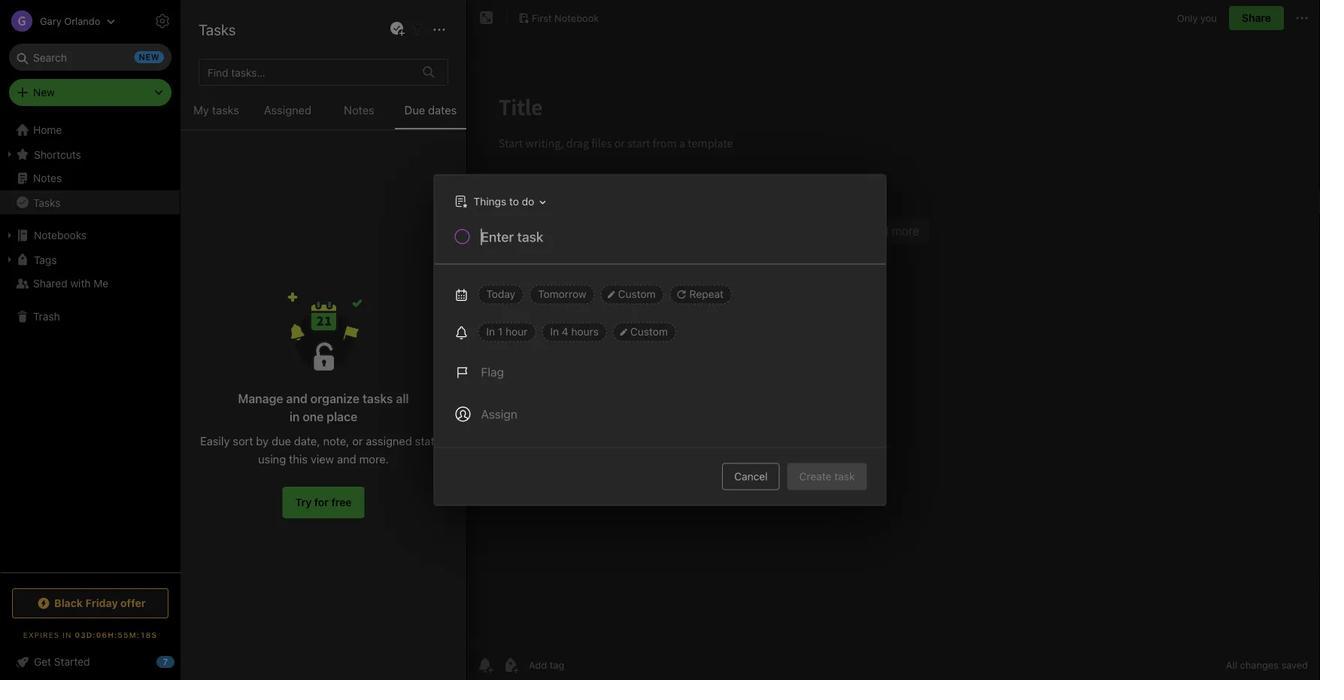 Task type: vqa. For each thing, say whether or not it's contained in the screenshot.
Superscript image on the top
no



Task type: locate. For each thing, give the bounding box(es) containing it.
in
[[290, 410, 300, 424]]

custom button
[[601, 285, 664, 304], [613, 322, 676, 342]]

in 1 hour
[[486, 325, 528, 338]]

custom for in 4 hours
[[630, 325, 668, 338]]

me
[[94, 277, 109, 290]]

custom
[[618, 288, 656, 300], [630, 325, 668, 338]]

shortcuts button
[[0, 142, 180, 166]]

0 horizontal spatial and
[[286, 392, 308, 406]]

notes left "due"
[[344, 103, 375, 117]]

my tasks
[[193, 103, 239, 117]]

tasks left all
[[363, 392, 393, 406]]

0 horizontal spatial in
[[486, 325, 495, 338]]

trash link
[[0, 305, 180, 329]]

tasks up notebooks
[[33, 196, 60, 209]]

tasks down untitled
[[212, 103, 239, 117]]

in 4 hours
[[550, 325, 599, 338]]

add a reminder image
[[476, 656, 494, 674]]

Enter task text field
[[480, 228, 868, 253]]

expires
[[23, 631, 60, 639]]

2 things to do button from the left
[[451, 191, 551, 213]]

tasks inside button
[[33, 196, 60, 209]]

0 horizontal spatial tasks
[[33, 196, 60, 209]]

notes button
[[324, 101, 395, 129]]

tasks
[[199, 20, 236, 38], [33, 196, 60, 209]]

2 vertical spatial notes
[[33, 172, 62, 184]]

organize
[[311, 392, 360, 406]]

2 in from the left
[[550, 325, 559, 338]]

in
[[63, 631, 72, 639]]

1 horizontal spatial and
[[337, 452, 356, 465]]

in for in 4 hours
[[550, 325, 559, 338]]

this
[[289, 452, 308, 465]]

assigned
[[264, 103, 312, 117]]

2
[[199, 47, 205, 59]]

in left 1
[[486, 325, 495, 338]]

1 in from the left
[[486, 325, 495, 338]]

sort
[[233, 434, 253, 447]]

hour
[[506, 325, 528, 338]]

tags button
[[0, 248, 180, 272]]

home
[[33, 124, 62, 136]]

in 1 hour button
[[478, 322, 536, 342]]

1 vertical spatial notes
[[344, 103, 375, 117]]

tasks
[[212, 103, 239, 117], [363, 392, 393, 406]]

0 vertical spatial notes
[[213, 15, 254, 33]]

first
[[532, 12, 552, 23]]

saved
[[1282, 659, 1308, 671]]

1 vertical spatial custom button
[[613, 322, 676, 342]]

and
[[286, 392, 308, 406], [337, 452, 356, 465]]

1 horizontal spatial tasks
[[363, 392, 393, 406]]

free
[[331, 496, 352, 509]]

in inside in 4 hours button
[[550, 325, 559, 338]]

shared with me
[[33, 277, 109, 290]]

in
[[486, 325, 495, 338], [550, 325, 559, 338]]

0 vertical spatial custom button
[[601, 285, 664, 304]]

manage
[[238, 392, 283, 406]]

in left "4"
[[550, 325, 559, 338]]

do
[[522, 195, 534, 208]]

0 horizontal spatial tasks
[[212, 103, 239, 117]]

1 horizontal spatial notes
[[213, 15, 254, 33]]

notes down shortcuts
[[33, 172, 62, 184]]

expand note image
[[478, 9, 496, 27]]

notes up notes
[[213, 15, 254, 33]]

you
[[1201, 12, 1217, 24]]

create task
[[800, 470, 855, 483]]

in 4 hours button
[[542, 322, 607, 342]]

1 horizontal spatial tasks
[[199, 20, 236, 38]]

notebooks link
[[0, 223, 180, 248]]

assign button
[[447, 396, 527, 432]]

all
[[396, 392, 409, 406]]

custom button right hours
[[613, 322, 676, 342]]

2 horizontal spatial notes
[[344, 103, 375, 117]]

1 horizontal spatial in
[[550, 325, 559, 338]]

easily sort by due date, note, or assigned status using this view and more.
[[200, 434, 447, 465]]

custom right hours
[[630, 325, 668, 338]]

today
[[486, 288, 516, 300]]

untitled
[[200, 86, 240, 99]]

Go to note or move task field
[[447, 191, 551, 213]]

black
[[54, 597, 83, 609]]

custom button for tomorrow
[[601, 285, 664, 304]]

untitled button
[[181, 72, 466, 163]]

1 vertical spatial tasks
[[363, 392, 393, 406]]

0 horizontal spatial notes
[[33, 172, 62, 184]]

tasks button
[[0, 190, 180, 214]]

things to do button
[[447, 191, 551, 213], [451, 191, 551, 213]]

things
[[474, 195, 507, 208]]

view
[[311, 452, 334, 465]]

1 vertical spatial tasks
[[33, 196, 60, 209]]

tomorrow button
[[530, 285, 595, 304]]

assigned
[[366, 434, 412, 447]]

all changes saved
[[1226, 659, 1308, 671]]

assigned button
[[252, 101, 324, 129]]

1 vertical spatial and
[[337, 452, 356, 465]]

tasks up 2 notes
[[199, 20, 236, 38]]

and down note,
[[337, 452, 356, 465]]

my tasks button
[[181, 101, 252, 129]]

with
[[70, 277, 91, 290]]

and up "in"
[[286, 392, 308, 406]]

in for in 1 hour
[[486, 325, 495, 338]]

or
[[352, 434, 363, 447]]

None search field
[[20, 44, 161, 71]]

new
[[33, 86, 55, 99]]

1
[[498, 325, 503, 338]]

first notebook
[[532, 12, 599, 23]]

more.
[[359, 452, 389, 465]]

0 vertical spatial tasks
[[212, 103, 239, 117]]

tree
[[0, 118, 181, 572]]

0 vertical spatial custom
[[618, 288, 656, 300]]

notes
[[213, 15, 254, 33], [344, 103, 375, 117], [33, 172, 62, 184]]

and inside "easily sort by due date, note, or assigned status using this view and more."
[[337, 452, 356, 465]]

home link
[[0, 118, 181, 142]]

1 vertical spatial custom
[[630, 325, 668, 338]]

offer
[[121, 597, 146, 609]]

try
[[295, 496, 312, 509]]

notebook
[[555, 12, 599, 23]]

0 vertical spatial and
[[286, 392, 308, 406]]

custom left repeat button
[[618, 288, 656, 300]]

custom button down enter task text box
[[601, 285, 664, 304]]

repeat button
[[670, 285, 732, 304]]

try for free button
[[283, 487, 365, 518]]

in inside in 1 hour "button"
[[486, 325, 495, 338]]



Task type: describe. For each thing, give the bounding box(es) containing it.
expand tags image
[[4, 254, 16, 266]]

new button
[[9, 79, 172, 106]]

shared
[[33, 277, 68, 290]]

notes inside "link"
[[33, 172, 62, 184]]

notes inside button
[[344, 103, 375, 117]]

tasks inside manage and organize tasks all in one place
[[363, 392, 393, 406]]

0 vertical spatial tasks
[[199, 20, 236, 38]]

first notebook button
[[513, 8, 604, 29]]

to
[[509, 195, 519, 208]]

manage and organize tasks all in one place
[[238, 392, 409, 424]]

dates
[[428, 103, 457, 117]]

expand notebooks image
[[4, 229, 16, 242]]

note window element
[[467, 0, 1320, 680]]

notes link
[[0, 166, 180, 190]]

tree containing home
[[0, 118, 181, 572]]

add tag image
[[502, 656, 520, 674]]

2 notes
[[199, 47, 235, 59]]

all
[[1226, 659, 1238, 671]]

for
[[314, 496, 329, 509]]

4
[[562, 325, 569, 338]]

tasks inside button
[[212, 103, 239, 117]]

trash
[[33, 310, 60, 323]]

shared with me link
[[0, 272, 180, 296]]

create task button
[[787, 463, 867, 490]]

1 things to do button from the left
[[447, 191, 551, 213]]

using
[[258, 452, 286, 465]]

repeat
[[690, 288, 724, 300]]

things to do
[[474, 195, 534, 208]]

black friday offer
[[54, 597, 146, 609]]

create
[[800, 470, 832, 483]]

today button
[[478, 285, 524, 304]]

share button
[[1229, 6, 1284, 30]]

hours
[[571, 325, 599, 338]]

place
[[327, 410, 358, 424]]

due
[[405, 103, 425, 117]]

Search text field
[[20, 44, 161, 71]]

expires in 03d:06h:55m:18s
[[23, 631, 157, 639]]

flag
[[481, 365, 504, 379]]

share
[[1242, 12, 1272, 24]]

date,
[[294, 434, 320, 447]]

try for free
[[295, 496, 352, 509]]

settings image
[[153, 12, 172, 30]]

tomorrow
[[538, 288, 587, 300]]

assign
[[481, 407, 518, 421]]

notes
[[208, 47, 235, 59]]

tags
[[34, 253, 57, 266]]

cancel button
[[722, 463, 780, 490]]

new task image
[[388, 20, 406, 38]]

03d:06h:55m:18s
[[75, 631, 157, 639]]

due
[[272, 434, 291, 447]]

custom for tomorrow
[[618, 288, 656, 300]]

Note Editor text field
[[467, 72, 1320, 649]]

black friday offer button
[[12, 588, 169, 618]]

one
[[303, 410, 324, 424]]

flag button
[[447, 354, 513, 390]]

cancel
[[735, 470, 768, 483]]

status
[[415, 434, 447, 447]]

and inside manage and organize tasks all in one place
[[286, 392, 308, 406]]

Find tasks… text field
[[202, 60, 414, 84]]

custom button for in 4 hours
[[613, 322, 676, 342]]

note,
[[323, 434, 349, 447]]

my
[[193, 103, 209, 117]]

due dates
[[405, 103, 457, 117]]

task
[[835, 470, 855, 483]]

by
[[256, 434, 269, 447]]

changes
[[1240, 659, 1279, 671]]

shortcuts
[[34, 148, 81, 160]]

only you
[[1177, 12, 1217, 24]]

notebooks
[[34, 229, 87, 242]]

easily
[[200, 434, 230, 447]]

due dates button
[[395, 101, 466, 129]]



